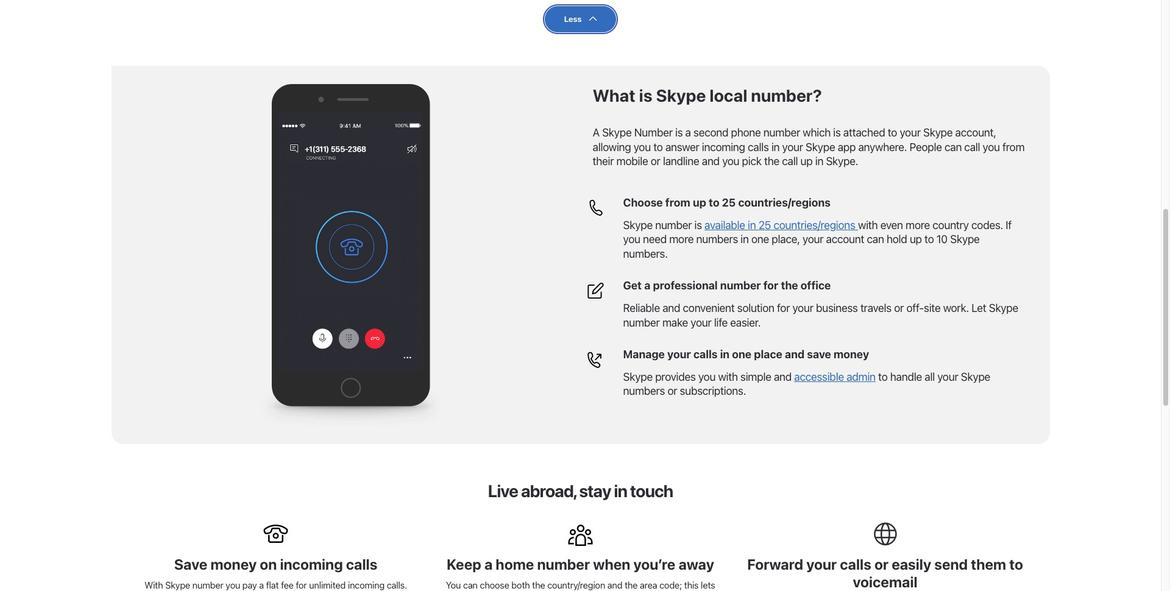 Task type: locate. For each thing, give the bounding box(es) containing it.
skype right all
[[962, 371, 991, 384]]

your inside forward your calls or easily send them to voicemail
[[807, 556, 837, 573]]

place,
[[772, 233, 801, 246]]

1 vertical spatial numbers
[[624, 385, 665, 398]]

with inside with even more country codes. if you need more numbers in one place, your account can hold up to 10 skype numbers.
[[859, 219, 878, 232]]

0 vertical spatial call
[[965, 141, 981, 153]]

touch
[[631, 481, 674, 501]]

skype up people
[[924, 126, 953, 139]]

25
[[723, 196, 736, 209], [759, 219, 772, 232]]

to right admin
[[879, 371, 888, 384]]

more right need on the right of page
[[670, 233, 694, 246]]

0 vertical spatial countries/regions
[[739, 196, 831, 209]]

reliable and convenient solution for your business travels or off-site work. let skype number make your life easier.
[[624, 302, 1019, 329]]

0 horizontal spatial incoming
[[280, 556, 343, 573]]

1 vertical spatial 25
[[759, 219, 772, 232]]

0 horizontal spatial can
[[463, 580, 478, 591]]

25 right available
[[759, 219, 772, 232]]

your down office
[[793, 302, 814, 315]]

0 horizontal spatial 25
[[723, 196, 736, 209]]

save
[[808, 348, 832, 361]]

and down "second"
[[702, 155, 720, 168]]

the
[[765, 155, 780, 168], [782, 279, 799, 292], [532, 580, 545, 591], [625, 580, 638, 591]]

attached
[[844, 126, 886, 139]]

up up available
[[693, 196, 707, 209]]

skype down country
[[951, 233, 980, 246]]

is right what at right top
[[640, 86, 653, 106]]

reliable
[[624, 302, 660, 315]]

skype up need on the right of page
[[624, 219, 653, 232]]

0 vertical spatial with
[[859, 219, 878, 232]]

with skype number you pay a flat fee for unlimited incoming calls.
[[145, 580, 407, 592]]

number left which
[[764, 126, 801, 139]]

you can choose both the country/region and the area code; this lets
[[445, 580, 716, 592]]

skype inside with skype number you pay a flat fee for unlimited incoming calls.
[[165, 580, 190, 591]]

numbers down available
[[697, 233, 739, 246]]

from inside a skype number is a second phone number which is attached to your skype account, allowing you to answer incoming calls in your skype app anywhere. people can call you from their mobile or landline and you pick the call up in skype.
[[1003, 141, 1025, 153]]

your up provides
[[668, 348, 691, 361]]

what
[[593, 86, 636, 106]]

skype provides you with simple and accessible admin
[[624, 371, 876, 384]]

the inside a skype number is a second phone number which is attached to your skype account, allowing you to answer incoming calls in your skype app anywhere. people can call you from their mobile or landline and you pick the call up in skype.
[[765, 155, 780, 168]]

country/region
[[548, 580, 606, 591]]

call
[[965, 141, 981, 153], [783, 155, 798, 168]]

to right them
[[1010, 556, 1024, 573]]

0 vertical spatial up
[[801, 155, 813, 168]]

skype down manage
[[624, 371, 653, 384]]

in
[[772, 141, 780, 153], [816, 155, 824, 168], [748, 219, 757, 232], [741, 233, 749, 246], [721, 348, 730, 361], [614, 481, 628, 501]]

your down which
[[783, 141, 804, 153]]

0 vertical spatial for
[[764, 279, 779, 292]]

skype down which
[[806, 141, 836, 153]]

easily
[[892, 556, 932, 573]]

a
[[593, 126, 600, 139]]

2 horizontal spatial can
[[945, 141, 962, 153]]

for right solution
[[778, 302, 791, 315]]

0 vertical spatial numbers
[[697, 233, 739, 246]]

work.
[[944, 302, 970, 315]]

you
[[634, 141, 651, 153], [983, 141, 1001, 153], [723, 155, 740, 168], [624, 233, 641, 246], [699, 371, 716, 384], [226, 580, 240, 591]]

a inside a skype number is a second phone number which is attached to your skype account, allowing you to answer incoming calls in your skype app anywhere. people can call you from their mobile or landline and you pick the call up in skype.
[[686, 126, 691, 139]]

0 horizontal spatial up
[[693, 196, 707, 209]]

or up the voicemail on the right
[[875, 556, 889, 573]]

number
[[764, 126, 801, 139], [656, 219, 692, 232], [721, 279, 762, 292], [624, 316, 660, 329], [538, 556, 590, 573], [193, 580, 224, 591]]

or left off-
[[895, 302, 905, 315]]

one up "skype provides you with simple and accessible admin"
[[733, 348, 752, 361]]

0 vertical spatial from
[[1003, 141, 1025, 153]]

is left available
[[695, 219, 702, 232]]

incoming left calls.
[[348, 580, 385, 591]]

and down when on the bottom of page
[[608, 580, 623, 591]]

1 horizontal spatial call
[[965, 141, 981, 153]]

you left the pay
[[226, 580, 240, 591]]

1 horizontal spatial from
[[1003, 141, 1025, 153]]

up down which
[[801, 155, 813, 168]]

more
[[906, 219, 931, 232], [670, 233, 694, 246]]

can inside with even more country codes. if you need more numbers in one place, your account can hold up to 10 skype numbers.
[[868, 233, 885, 246]]

for right fee
[[296, 580, 307, 591]]

1 horizontal spatial more
[[906, 219, 931, 232]]

phone
[[732, 126, 761, 139]]

to down number
[[654, 141, 663, 153]]

site
[[925, 302, 941, 315]]

for up solution
[[764, 279, 779, 292]]

or
[[651, 155, 661, 168], [895, 302, 905, 315], [668, 385, 678, 398], [875, 556, 889, 573]]

0 vertical spatial incoming
[[702, 141, 746, 153]]

1 vertical spatial can
[[868, 233, 885, 246]]

local
[[710, 86, 748, 106]]

your right all
[[938, 371, 959, 384]]

you up numbers.
[[624, 233, 641, 246]]

number down reliable
[[624, 316, 660, 329]]

choose
[[624, 196, 663, 209]]

call down account,
[[965, 141, 981, 153]]

1 vertical spatial up
[[693, 196, 707, 209]]

one inside with even more country codes. if you need more numbers in one place, your account can hold up to 10 skype numbers.
[[752, 233, 770, 246]]

number up solution
[[721, 279, 762, 292]]

2 vertical spatial up
[[910, 233, 923, 246]]

money up admin
[[834, 348, 870, 361]]

25 up available
[[723, 196, 736, 209]]

2 horizontal spatial incoming
[[702, 141, 746, 153]]

1 vertical spatial with
[[719, 371, 738, 384]]

or inside a skype number is a second phone number which is attached to your skype account, allowing you to answer incoming calls in your skype app anywhere. people can call you from their mobile or landline and you pick the call up in skype.
[[651, 155, 661, 168]]

let
[[972, 302, 987, 315]]

numbers
[[697, 233, 739, 246], [624, 385, 665, 398]]

a up answer
[[686, 126, 691, 139]]

more up hold
[[906, 219, 931, 232]]

1 horizontal spatial incoming
[[348, 580, 385, 591]]

1 vertical spatial money
[[211, 556, 257, 573]]

up right hold
[[910, 233, 923, 246]]

call right pick
[[783, 155, 798, 168]]

their
[[593, 155, 614, 168]]

1 horizontal spatial numbers
[[697, 233, 739, 246]]

number
[[635, 126, 673, 139]]

convenient
[[683, 302, 735, 315]]

0 horizontal spatial from
[[666, 196, 691, 209]]

incoming
[[702, 141, 746, 153], [280, 556, 343, 573], [348, 580, 385, 591]]

can down account,
[[945, 141, 962, 153]]

number inside reliable and convenient solution for your business travels or off-site work. let skype number make your life easier.
[[624, 316, 660, 329]]

countries/regions up available in 25 countries/regions link
[[739, 196, 831, 209]]

to
[[888, 126, 898, 139], [654, 141, 663, 153], [709, 196, 720, 209], [925, 233, 935, 246], [879, 371, 888, 384], [1010, 556, 1024, 573]]

forward your calls or easily send them to voicemail
[[748, 556, 1024, 591]]

app
[[838, 141, 856, 153]]

1 vertical spatial incoming
[[280, 556, 343, 573]]

1 horizontal spatial with
[[859, 219, 878, 232]]

can inside the you can choose both the country/region and the area code; this lets
[[463, 580, 478, 591]]

pay
[[243, 580, 257, 591]]

one
[[752, 233, 770, 246], [733, 348, 752, 361]]

office
[[801, 279, 832, 292]]

can left hold
[[868, 233, 885, 246]]

live
[[488, 481, 518, 501]]

manage
[[624, 348, 665, 361]]

and
[[702, 155, 720, 168], [663, 302, 681, 315], [786, 348, 805, 361], [774, 371, 792, 384], [608, 580, 623, 591]]

your right place,
[[803, 233, 824, 246]]

2 vertical spatial can
[[463, 580, 478, 591]]

can right you
[[463, 580, 478, 591]]

from
[[1003, 141, 1025, 153], [666, 196, 691, 209]]

1 horizontal spatial can
[[868, 233, 885, 246]]

incoming inside with skype number you pay a flat fee for unlimited incoming calls.
[[348, 580, 385, 591]]

incoming up 'unlimited' at left bottom
[[280, 556, 343, 573]]

numbers.
[[624, 247, 668, 260]]

or right mobile
[[651, 155, 661, 168]]

with left even
[[859, 219, 878, 232]]

easier.
[[731, 316, 761, 329]]

all
[[925, 371, 936, 384]]

your right forward
[[807, 556, 837, 573]]

0 vertical spatial 25
[[723, 196, 736, 209]]

1 horizontal spatial up
[[801, 155, 813, 168]]

when
[[593, 556, 631, 573]]

with
[[145, 580, 163, 591]]

pick
[[743, 155, 762, 168]]

abroad,
[[521, 481, 577, 501]]

calls
[[748, 141, 769, 153], [694, 348, 718, 361], [346, 556, 378, 573], [841, 556, 872, 573]]

lets
[[701, 580, 716, 591]]

in down skype number is available in 25 countries/regions
[[741, 233, 749, 246]]

0 horizontal spatial more
[[670, 233, 694, 246]]

for for solution
[[778, 302, 791, 315]]

a up choose
[[485, 556, 493, 573]]

the left office
[[782, 279, 799, 292]]

0 vertical spatial more
[[906, 219, 931, 232]]

off-
[[907, 302, 925, 315]]

and up make
[[663, 302, 681, 315]]

for inside reliable and convenient solution for your business travels or off-site work. let skype number make your life easier.
[[778, 302, 791, 315]]

1 vertical spatial from
[[666, 196, 691, 209]]

a left flat
[[259, 580, 264, 591]]

in right available
[[748, 219, 757, 232]]

1 horizontal spatial money
[[834, 348, 870, 361]]

1 vertical spatial for
[[778, 302, 791, 315]]

0 horizontal spatial money
[[211, 556, 257, 573]]

2 vertical spatial incoming
[[348, 580, 385, 591]]

incoming down "second"
[[702, 141, 746, 153]]

2 horizontal spatial up
[[910, 233, 923, 246]]

0 vertical spatial can
[[945, 141, 962, 153]]

the right pick
[[765, 155, 780, 168]]

countries/regions
[[739, 196, 831, 209], [774, 219, 856, 232]]

2 vertical spatial for
[[296, 580, 307, 591]]

number down 'save'
[[193, 580, 224, 591]]

place
[[755, 348, 783, 361]]

less
[[564, 14, 582, 24]]

skype right let
[[990, 302, 1019, 315]]

a skype number is a second phone number which is attached to your skype account, allowing you to answer incoming calls in your skype app anywhere. people can call you from their mobile or landline and you pick the call up in skype.
[[593, 126, 1025, 168]]

in down the number?
[[772, 141, 780, 153]]

you inside with even more country codes. if you need more numbers in one place, your account can hold up to 10 skype numbers.
[[624, 233, 641, 246]]

money up the pay
[[211, 556, 257, 573]]

your down convenient
[[691, 316, 712, 329]]

numbers down provides
[[624, 385, 665, 398]]

accessible
[[795, 371, 845, 384]]

get a professional number for the office
[[624, 279, 832, 292]]

with up subscriptions.
[[719, 371, 738, 384]]

skype right with
[[165, 580, 190, 591]]

a
[[686, 126, 691, 139], [645, 279, 651, 292], [485, 556, 493, 573], [259, 580, 264, 591]]

to up anywhere.
[[888, 126, 898, 139]]

or down provides
[[668, 385, 678, 398]]

your inside to handle all your skype numbers or subscriptions.
[[938, 371, 959, 384]]

can inside a skype number is a second phone number which is attached to your skype account, allowing you to answer incoming calls in your skype app anywhere. people can call you from their mobile or landline and you pick the call up in skype.
[[945, 141, 962, 153]]

to left 10 on the right top of page
[[925, 233, 935, 246]]

0 horizontal spatial numbers
[[624, 385, 665, 398]]

keep
[[447, 556, 482, 573]]

0 vertical spatial one
[[752, 233, 770, 246]]

this
[[685, 580, 699, 591]]

1 vertical spatial one
[[733, 348, 752, 361]]

choose
[[480, 580, 510, 591]]

up inside with even more country codes. if you need more numbers in one place, your account can hold up to 10 skype numbers.
[[910, 233, 923, 246]]

your
[[900, 126, 921, 139], [783, 141, 804, 153], [803, 233, 824, 246], [793, 302, 814, 315], [691, 316, 712, 329], [668, 348, 691, 361], [938, 371, 959, 384], [807, 556, 837, 573]]

you up subscriptions.
[[699, 371, 716, 384]]

and inside the you can choose both the country/region and the area code; this lets
[[608, 580, 623, 591]]

countries/regions up place,
[[774, 219, 856, 232]]

voicemail
[[853, 574, 918, 591]]

0 horizontal spatial call
[[783, 155, 798, 168]]

mobile
[[617, 155, 649, 168]]

available in 25 countries/regions link
[[705, 219, 859, 232]]

business
[[817, 302, 858, 315]]

is up app
[[834, 126, 841, 139]]

one down skype number is available in 25 countries/regions
[[752, 233, 770, 246]]



Task type: vqa. For each thing, say whether or not it's contained in the screenshot.
829-
no



Task type: describe. For each thing, give the bounding box(es) containing it.
and left save
[[786, 348, 805, 361]]

skype.
[[827, 155, 859, 168]]

1 vertical spatial call
[[783, 155, 798, 168]]

skype up allowing
[[603, 126, 632, 139]]

incoming inside a skype number is a second phone number which is attached to your skype account, allowing you to answer incoming calls in your skype app anywhere. people can call you from their mobile or landline and you pick the call up in skype.
[[702, 141, 746, 153]]

home
[[496, 556, 534, 573]]

skype up number
[[657, 86, 706, 106]]

send
[[935, 556, 969, 573]]

on
[[260, 556, 277, 573]]

keep a home number when you're away
[[447, 556, 715, 573]]

or inside reliable and convenient solution for your business travels or off-site work. let skype number make your life easier.
[[895, 302, 905, 315]]

and inside reliable and convenient solution for your business travels or off-site work. let skype number make your life easier.
[[663, 302, 681, 315]]

skype inside with even more country codes. if you need more numbers in one place, your account can hold up to 10 skype numbers.
[[951, 233, 980, 246]]

the left area
[[625, 580, 638, 591]]

in right "stay" on the bottom of page
[[614, 481, 628, 501]]

or inside forward your calls or easily send them to voicemail
[[875, 556, 889, 573]]

you inside with skype number you pay a flat fee for unlimited incoming calls.
[[226, 580, 240, 591]]

or inside to handle all your skype numbers or subscriptions.
[[668, 385, 678, 398]]

allowing
[[593, 141, 631, 153]]

calls.
[[387, 580, 407, 591]]

second
[[694, 126, 729, 139]]

people
[[910, 141, 943, 153]]

number inside with skype number you pay a flat fee for unlimited incoming calls.
[[193, 580, 224, 591]]

your inside with even more country codes. if you need more numbers in one place, your account can hold up to 10 skype numbers.
[[803, 233, 824, 246]]

admin
[[847, 371, 876, 384]]

you
[[446, 580, 461, 591]]

numbers inside with even more country codes. if you need more numbers in one place, your account can hold up to 10 skype numbers.
[[697, 233, 739, 246]]

landline
[[663, 155, 700, 168]]

answer
[[666, 141, 700, 153]]

stay
[[580, 481, 611, 501]]

even
[[881, 219, 904, 232]]

make
[[663, 316, 689, 329]]

manage your calls in one place and save money
[[624, 348, 870, 361]]

codes.
[[972, 219, 1004, 232]]

for inside with skype number you pay a flat fee for unlimited incoming calls.
[[296, 580, 307, 591]]

provides
[[656, 371, 696, 384]]

1 vertical spatial more
[[670, 233, 694, 246]]

for for number
[[764, 279, 779, 292]]

skype inside reliable and convenient solution for your business travels or off-site work. let skype number make your life easier.
[[990, 302, 1019, 315]]

calls inside forward your calls or easily send them to voicemail
[[841, 556, 872, 573]]

solution
[[738, 302, 775, 315]]

accessible admin link
[[795, 371, 876, 384]]

you down account,
[[983, 141, 1001, 153]]

and down place
[[774, 371, 792, 384]]

if
[[1006, 219, 1012, 232]]

account,
[[956, 126, 997, 139]]

save money on incoming calls
[[174, 556, 378, 573]]

a inside with skype number you pay a flat fee for unlimited incoming calls.
[[259, 580, 264, 591]]

numbers inside to handle all your skype numbers or subscriptions.
[[624, 385, 665, 398]]

your up people
[[900, 126, 921, 139]]

number inside a skype number is a second phone number which is attached to your skype account, allowing you to answer incoming calls in your skype app anywhere. people can call you from their mobile or landline and you pick the call up in skype.
[[764, 126, 801, 139]]

number up need on the right of page
[[656, 219, 692, 232]]

a right get
[[645, 279, 651, 292]]

calls inside a skype number is a second phone number which is attached to your skype account, allowing you to answer incoming calls in your skype app anywhere. people can call you from their mobile or landline and you pick the call up in skype.
[[748, 141, 769, 153]]

you up mobile
[[634, 141, 651, 153]]

and inside a skype number is a second phone number which is attached to your skype account, allowing you to answer incoming calls in your skype app anywhere. people can call you from their mobile or landline and you pick the call up in skype.
[[702, 155, 720, 168]]

subscriptions.
[[680, 385, 747, 398]]

account
[[827, 233, 865, 246]]

professional
[[653, 279, 718, 292]]

choose from up to 25 countries/regions
[[624, 196, 831, 209]]

to inside forward your calls or easily send them to voicemail
[[1010, 556, 1024, 573]]

code;
[[660, 580, 682, 591]]

skype inside to handle all your skype numbers or subscriptions.
[[962, 371, 991, 384]]

skype number is available in 25 countries/regions
[[624, 219, 859, 232]]

to up available
[[709, 196, 720, 209]]

1 vertical spatial countries/regions
[[774, 219, 856, 232]]

unlimited
[[309, 580, 346, 591]]

area
[[640, 580, 658, 591]]

flat
[[266, 580, 279, 591]]

forward
[[748, 556, 804, 573]]

number?
[[752, 86, 823, 106]]

you left pick
[[723, 155, 740, 168]]

what is skype local number?
[[593, 86, 823, 106]]

anywhere.
[[859, 141, 908, 153]]

10
[[937, 233, 948, 246]]

which
[[803, 126, 831, 139]]

live abroad, stay in touch
[[488, 481, 674, 501]]

in down life
[[721, 348, 730, 361]]

less button
[[545, 6, 617, 32]]

0 vertical spatial money
[[834, 348, 870, 361]]

is up answer
[[676, 126, 683, 139]]

you're
[[634, 556, 676, 573]]

them
[[972, 556, 1007, 573]]

fee
[[281, 580, 294, 591]]

get
[[624, 279, 642, 292]]

life
[[715, 316, 728, 329]]

in inside with even more country codes. if you need more numbers in one place, your account can hold up to 10 skype numbers.
[[741, 233, 749, 246]]

country
[[933, 219, 970, 232]]

travels
[[861, 302, 892, 315]]

available
[[705, 219, 746, 232]]

to inside with even more country codes. if you need more numbers in one place, your account can hold up to 10 skype numbers.
[[925, 233, 935, 246]]

0 horizontal spatial with
[[719, 371, 738, 384]]

up inside a skype number is a second phone number which is attached to your skype account, allowing you to answer incoming calls in your skype app anywhere. people can call you from their mobile or landline and you pick the call up in skype.
[[801, 155, 813, 168]]

simple
[[741, 371, 772, 384]]

with even more country codes. if you need more numbers in one place, your account can hold up to 10 skype numbers.
[[624, 219, 1012, 260]]

1 horizontal spatial 25
[[759, 219, 772, 232]]

to inside to handle all your skype numbers or subscriptions.
[[879, 371, 888, 384]]

the right both
[[532, 580, 545, 591]]

handle
[[891, 371, 923, 384]]

number up country/region
[[538, 556, 590, 573]]

away
[[679, 556, 715, 573]]

in left skype.
[[816, 155, 824, 168]]

hold
[[887, 233, 908, 246]]

need
[[643, 233, 667, 246]]



